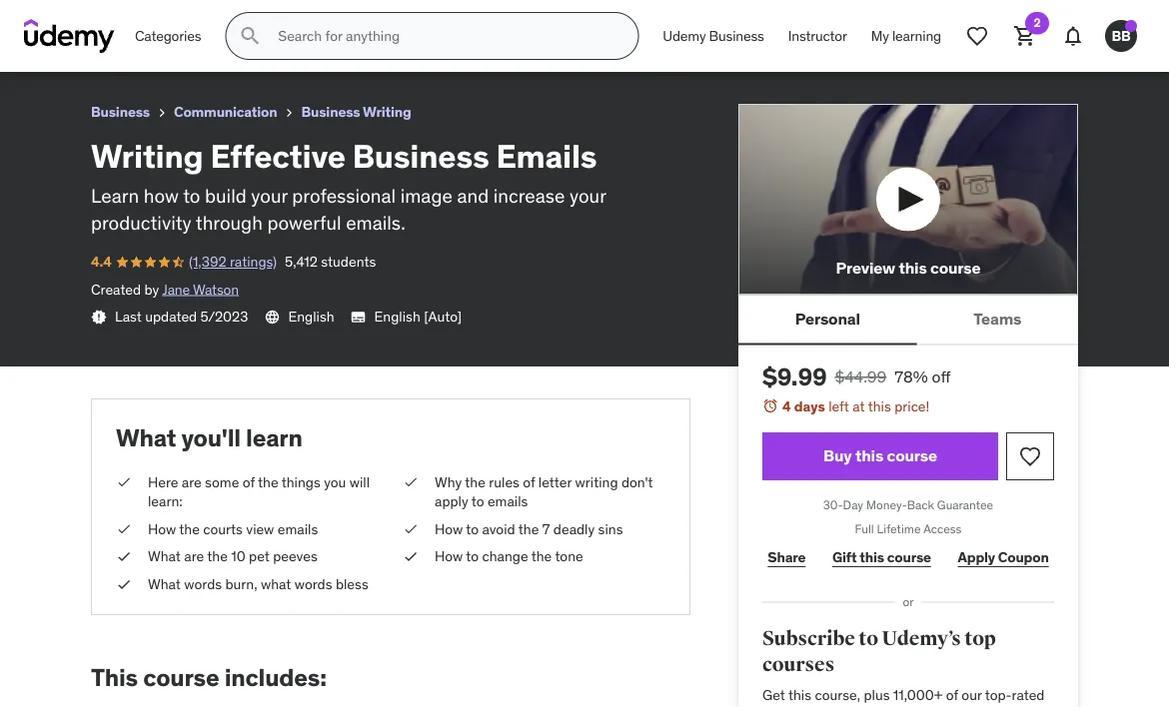 Task type: locate. For each thing, give the bounding box(es) containing it.
1 vertical spatial are
[[184, 548, 204, 566]]

0 vertical spatial 4.4
[[16, 35, 37, 53]]

days
[[795, 398, 826, 416]]

tab list containing personal
[[739, 295, 1079, 345]]

personal inside personal "button"
[[796, 309, 861, 329]]

top
[[965, 628, 997, 652]]

0 vertical spatial emails
[[221, 8, 272, 29]]

$44.99
[[835, 367, 887, 387]]

0 horizontal spatial emails
[[221, 8, 272, 29]]

0 horizontal spatial effective
[[77, 8, 144, 29]]

preview this course button
[[739, 104, 1079, 295]]

words
[[184, 576, 222, 594], [295, 576, 332, 594]]

0 horizontal spatial students
[[192, 35, 247, 53]]

students up communication
[[192, 35, 247, 53]]

how for how the courts view emails
[[148, 521, 176, 539]]

avoid
[[482, 521, 516, 539]]

1 english from the left
[[288, 308, 335, 326]]

1 horizontal spatial 5,412 students
[[285, 253, 376, 271]]

xsmall image left the 'why'
[[403, 473, 419, 492]]

0 horizontal spatial of
[[243, 473, 255, 491]]

words down peeves
[[295, 576, 332, 594]]

what are the 10 pet peeves
[[148, 548, 318, 566]]

2 vertical spatial what
[[148, 576, 181, 594]]

0 vertical spatial are
[[182, 473, 202, 491]]

of inside here are some of the things you will learn:
[[243, 473, 255, 491]]

how for how to avoid the 7 deadly sins
[[435, 521, 463, 539]]

watson
[[193, 280, 239, 298]]

back
[[908, 497, 935, 513]]

business up image
[[353, 136, 489, 176]]

some
[[205, 473, 239, 491]]

1 vertical spatial ratings)
[[230, 253, 277, 271]]

what down 'learn:'
[[148, 548, 181, 566]]

course for gift this course
[[888, 549, 932, 567]]

10
[[231, 548, 246, 566]]

subscribe
[[763, 628, 856, 652]]

or
[[903, 595, 914, 610]]

closed captions image
[[351, 309, 367, 325]]

are inside here are some of the things you will learn:
[[182, 473, 202, 491]]

effective up business link
[[77, 8, 144, 29]]

english right course language image
[[288, 308, 335, 326]]

to inside writing effective business emails learn how to build your professional image and increase your productivity through powerful emails.
[[183, 184, 200, 208]]

0 vertical spatial 5,412 students
[[156, 35, 247, 53]]

2 horizontal spatial of
[[947, 687, 959, 705]]

what up here
[[116, 423, 176, 453]]

5,412 down writing effective business emails
[[156, 35, 189, 53]]

0 vertical spatial (1,392 ratings)
[[60, 35, 148, 53]]

to left avoid
[[466, 521, 479, 539]]

the inside here are some of the things you will learn:
[[258, 473, 279, 491]]

full
[[855, 522, 875, 538]]

words left burn,
[[184, 576, 222, 594]]

xsmall image for why
[[403, 473, 419, 492]]

(1,392 ratings) up watson
[[189, 253, 277, 271]]

professional
[[292, 184, 396, 208]]

this right preview
[[899, 258, 927, 279]]

of
[[243, 473, 255, 491], [523, 473, 535, 491], [947, 687, 959, 705]]

effective up build
[[210, 136, 346, 176]]

0 horizontal spatial ratings)
[[101, 35, 148, 53]]

udemy's
[[882, 628, 962, 652]]

5,412 students down writing effective business emails
[[156, 35, 247, 53]]

courses
[[763, 653, 835, 678]]

will
[[350, 473, 370, 491]]

coupon
[[999, 549, 1049, 567]]

this right 'gift'
[[860, 549, 885, 567]]

the left 10
[[207, 548, 228, 566]]

0 horizontal spatial (1,392
[[60, 35, 98, 53]]

5,412 students
[[156, 35, 247, 53], [285, 253, 376, 271]]

updated
[[145, 308, 197, 326]]

access
[[924, 522, 962, 538]]

business inside writing effective business emails learn how to build your professional image and increase your productivity through powerful emails.
[[353, 136, 489, 176]]

submit search image
[[238, 24, 262, 48]]

0 horizontal spatial 5,412 students
[[156, 35, 247, 53]]

2 vertical spatial writing
[[91, 136, 203, 176]]

teams button
[[917, 295, 1079, 343]]

0 horizontal spatial wishlist image
[[966, 24, 990, 48]]

categories button
[[123, 12, 213, 60]]

writing inside writing effective business emails learn how to build your professional image and increase your productivity through powerful emails.
[[91, 136, 203, 176]]

$9.99
[[763, 362, 827, 392]]

0 vertical spatial emails
[[488, 493, 528, 511]]

1 horizontal spatial english
[[375, 308, 421, 326]]

course up back
[[887, 446, 938, 467]]

plus
[[864, 687, 890, 705]]

0 vertical spatial ratings)
[[101, 35, 148, 53]]

this for preview
[[899, 258, 927, 279]]

xsmall image for how the courts view emails
[[116, 520, 132, 540]]

1 vertical spatial (1,392
[[189, 253, 227, 271]]

english right closed captions icon
[[375, 308, 421, 326]]

of left the our
[[947, 687, 959, 705]]

buy this course
[[824, 446, 938, 467]]

here are some of the things you will learn:
[[148, 473, 370, 511]]

business up learn
[[91, 103, 150, 121]]

this for gift
[[860, 549, 885, 567]]

how the courts view emails
[[148, 521, 318, 539]]

your right build
[[251, 184, 288, 208]]

xsmall image for last updated 5/2023
[[91, 310, 107, 326]]

ratings)
[[101, 35, 148, 53], [230, 253, 277, 271]]

build
[[205, 184, 247, 208]]

0 horizontal spatial words
[[184, 576, 222, 594]]

0 horizontal spatial writing
[[16, 8, 73, 29]]

business link
[[91, 100, 150, 125]]

0 vertical spatial (1,392
[[60, 35, 98, 53]]

1 vertical spatial wishlist image
[[1019, 445, 1043, 469]]

0 horizontal spatial 5,412
[[156, 35, 189, 53]]

what for what are the 10 pet peeves
[[148, 548, 181, 566]]

xsmall image for what are the 10 pet peeves
[[116, 548, 132, 567]]

emails inside why the rules of letter writing don't apply to emails
[[488, 493, 528, 511]]

are down the courts
[[184, 548, 204, 566]]

of for letter
[[523, 473, 535, 491]]

what
[[116, 423, 176, 453], [148, 548, 181, 566], [148, 576, 181, 594]]

0 horizontal spatial english
[[288, 308, 335, 326]]

emails down rules at the left bottom of page
[[488, 493, 528, 511]]

this up courses,
[[789, 687, 812, 705]]

this inside subscribe to udemy's top courses get this course, plus 11,000+ of our top-rated courses, with personal plan.
[[789, 687, 812, 705]]

1 vertical spatial emails
[[496, 136, 597, 176]]

0 horizontal spatial your
[[251, 184, 288, 208]]

to
[[183, 184, 200, 208], [472, 493, 484, 511], [466, 521, 479, 539], [466, 548, 479, 566], [859, 628, 879, 652]]

udemy image
[[24, 19, 115, 53]]

personal
[[796, 309, 861, 329], [849, 707, 903, 708]]

personal down preview
[[796, 309, 861, 329]]

what down what are the 10 pet peeves
[[148, 576, 181, 594]]

tab list
[[739, 295, 1079, 345]]

2 english from the left
[[375, 308, 421, 326]]

0 vertical spatial writing
[[16, 8, 73, 29]]

money-
[[867, 497, 908, 513]]

emails
[[488, 493, 528, 511], [278, 521, 318, 539]]

emails for writing effective business emails learn how to build your professional image and increase your productivity through powerful emails.
[[496, 136, 597, 176]]

1 vertical spatial personal
[[849, 707, 903, 708]]

the inside why the rules of letter writing don't apply to emails
[[465, 473, 486, 491]]

course up teams
[[931, 258, 981, 279]]

of inside why the rules of letter writing don't apply to emails
[[523, 473, 535, 491]]

to inside subscribe to udemy's top courses get this course, plus 11,000+ of our top-rated courses, with personal plan.
[[859, 628, 879, 652]]

effective
[[77, 8, 144, 29], [210, 136, 346, 176]]

1 horizontal spatial your
[[570, 184, 606, 208]]

writing for writing effective business emails learn how to build your professional image and increase your productivity through powerful emails.
[[91, 136, 203, 176]]

plan.
[[906, 707, 937, 708]]

1 horizontal spatial emails
[[488, 493, 528, 511]]

how
[[148, 521, 176, 539], [435, 521, 463, 539], [435, 548, 463, 566]]

0 vertical spatial wishlist image
[[966, 24, 990, 48]]

1 horizontal spatial of
[[523, 473, 535, 491]]

xsmall image left here
[[116, 473, 132, 492]]

1 vertical spatial 4.4
[[91, 253, 112, 271]]

business writing link
[[301, 100, 411, 125]]

the left things
[[258, 473, 279, 491]]

this course includes:
[[91, 663, 327, 693]]

through
[[196, 211, 263, 235]]

11,000+
[[894, 687, 943, 705]]

0 vertical spatial 5,412
[[156, 35, 189, 53]]

instructor link
[[777, 12, 860, 60]]

5,412 down powerful
[[285, 253, 318, 271]]

personal down 'plus'
[[849, 707, 903, 708]]

are right here
[[182, 473, 202, 491]]

emails.
[[346, 211, 406, 235]]

image
[[401, 184, 453, 208]]

1 vertical spatial students
[[321, 253, 376, 271]]

the right the 'why'
[[465, 473, 486, 491]]

price!
[[895, 398, 930, 416]]

writing
[[16, 8, 73, 29], [363, 103, 411, 121], [91, 136, 203, 176]]

preview this course
[[836, 258, 981, 279]]

1 horizontal spatial writing
[[91, 136, 203, 176]]

course down lifetime
[[888, 549, 932, 567]]

emails right categories
[[221, 8, 272, 29]]

xsmall image for here
[[116, 473, 132, 492]]

30-day money-back guarantee full lifetime access
[[824, 497, 994, 538]]

emails up peeves
[[278, 521, 318, 539]]

instructor
[[789, 27, 848, 45]]

5,412 students down powerful
[[285, 253, 376, 271]]

0 vertical spatial personal
[[796, 309, 861, 329]]

to left change
[[466, 548, 479, 566]]

0 vertical spatial what
[[116, 423, 176, 453]]

xsmall image for how to avoid the 7 deadly sins
[[403, 520, 419, 540]]

this right 'buy'
[[856, 446, 884, 467]]

ratings) down through
[[230, 253, 277, 271]]

1 horizontal spatial emails
[[496, 136, 597, 176]]

emails up increase
[[496, 136, 597, 176]]

things
[[282, 473, 321, 491]]

students down emails.
[[321, 253, 376, 271]]

of right some on the left bottom of the page
[[243, 473, 255, 491]]

xsmall image up this
[[116, 575, 132, 595]]

gift
[[833, 549, 857, 567]]

1 vertical spatial what
[[148, 548, 181, 566]]

1 horizontal spatial students
[[321, 253, 376, 271]]

to left udemy's
[[859, 628, 879, 652]]

effective inside writing effective business emails learn how to build your professional image and increase your productivity through powerful emails.
[[210, 136, 346, 176]]

0 vertical spatial effective
[[77, 8, 144, 29]]

1 horizontal spatial effective
[[210, 136, 346, 176]]

your right increase
[[570, 184, 606, 208]]

emails inside writing effective business emails learn how to build your professional image and increase your productivity through powerful emails.
[[496, 136, 597, 176]]

to right apply
[[472, 493, 484, 511]]

ratings) down writing effective business emails
[[101, 35, 148, 53]]

xsmall image
[[154, 105, 170, 121], [281, 105, 297, 121], [91, 310, 107, 326], [116, 520, 132, 540], [403, 520, 419, 540], [116, 548, 132, 567], [403, 548, 419, 567]]

(1,392
[[60, 35, 98, 53], [189, 253, 227, 271]]

1 vertical spatial writing
[[363, 103, 411, 121]]

business writing
[[301, 103, 411, 121]]

what for what words burn, what words bless
[[148, 576, 181, 594]]

1 vertical spatial effective
[[210, 136, 346, 176]]

here
[[148, 473, 178, 491]]

tone
[[555, 548, 584, 566]]

1 horizontal spatial wishlist image
[[1019, 445, 1043, 469]]

wishlist image
[[966, 24, 990, 48], [1019, 445, 1043, 469]]

categories
[[135, 27, 201, 45]]

jane
[[163, 280, 190, 298]]

effective for writing effective business emails learn how to build your professional image and increase your productivity through powerful emails.
[[210, 136, 346, 176]]

writing effective business emails
[[16, 8, 272, 29]]

1 horizontal spatial ratings)
[[230, 253, 277, 271]]

of right rules at the left bottom of page
[[523, 473, 535, 491]]

to right how
[[183, 184, 200, 208]]

to for 7
[[466, 521, 479, 539]]

(1,392 ratings) down writing effective business emails
[[60, 35, 148, 53]]

(1,392 up jane watson link
[[189, 253, 227, 271]]

1 horizontal spatial words
[[295, 576, 332, 594]]

1 vertical spatial 5,412
[[285, 253, 318, 271]]

0 horizontal spatial emails
[[278, 521, 318, 539]]

1 vertical spatial (1,392 ratings)
[[189, 253, 277, 271]]

udemy business link
[[651, 12, 777, 60]]

1 horizontal spatial (1,392 ratings)
[[189, 253, 277, 271]]

(1,392 down writing effective business emails
[[60, 35, 98, 53]]

4.4
[[16, 35, 37, 53], [91, 253, 112, 271]]

the
[[258, 473, 279, 491], [465, 473, 486, 491], [179, 521, 200, 539], [519, 521, 539, 539], [207, 548, 228, 566], [532, 548, 552, 566]]

business up writing effective business emails learn how to build your professional image and increase your productivity through powerful emails.
[[301, 103, 360, 121]]

last
[[115, 308, 142, 326]]

view
[[246, 521, 274, 539]]

left
[[829, 398, 850, 416]]

xsmall image
[[116, 473, 132, 492], [403, 473, 419, 492], [116, 575, 132, 595]]

the left tone
[[532, 548, 552, 566]]

communication
[[174, 103, 277, 121]]

writing for writing effective business emails
[[16, 8, 73, 29]]



Task type: vqa. For each thing, say whether or not it's contained in the screenshot.
Learn's -
no



Task type: describe. For each thing, give the bounding box(es) containing it.
bb
[[1112, 27, 1131, 45]]

1 vertical spatial emails
[[278, 521, 318, 539]]

and
[[457, 184, 489, 208]]

Search for anything text field
[[274, 19, 614, 53]]

how to avoid the 7 deadly sins
[[435, 521, 623, 539]]

[auto]
[[424, 308, 462, 326]]

communication link
[[174, 100, 277, 125]]

change
[[482, 548, 528, 566]]

how to change the tone
[[435, 548, 584, 566]]

what
[[261, 576, 291, 594]]

gift this course link
[[827, 538, 937, 578]]

effective for writing effective business emails
[[77, 8, 144, 29]]

bless
[[336, 576, 369, 594]]

burn,
[[225, 576, 257, 594]]

what words burn, what words bless
[[148, 576, 369, 594]]

personal button
[[739, 295, 917, 343]]

1 words from the left
[[184, 576, 222, 594]]

courts
[[203, 521, 243, 539]]

personal inside subscribe to udemy's top courses get this course, plus 11,000+ of our top-rated courses, with personal plan.
[[849, 707, 903, 708]]

you
[[324, 473, 346, 491]]

share
[[768, 549, 806, 567]]

business left 'submit search' image
[[148, 8, 217, 29]]

off
[[932, 367, 951, 387]]

english for english [auto]
[[375, 308, 421, 326]]

to for courses
[[859, 628, 879, 652]]

1 horizontal spatial 5,412
[[285, 253, 318, 271]]

this right at at the right of page
[[869, 398, 892, 416]]

business right udemy
[[709, 27, 765, 45]]

powerful
[[267, 211, 341, 235]]

letter
[[539, 473, 572, 491]]

my learning link
[[860, 12, 954, 60]]

buy
[[824, 446, 852, 467]]

78%
[[895, 367, 929, 387]]

buy this course button
[[763, 433, 999, 481]]

of inside subscribe to udemy's top courses get this course, plus 11,000+ of our top-rated courses, with personal plan.
[[947, 687, 959, 705]]

the left the courts
[[179, 521, 200, 539]]

xsmall image for how to change the tone
[[403, 548, 419, 567]]

apply coupon button
[[953, 538, 1055, 578]]

english [auto]
[[375, 308, 462, 326]]

course right this
[[143, 663, 219, 693]]

created by jane watson
[[91, 280, 239, 298]]

the left 7
[[519, 521, 539, 539]]

with
[[819, 707, 845, 708]]

are for the
[[184, 548, 204, 566]]

course for buy this course
[[887, 446, 938, 467]]

xsmall image for what
[[116, 575, 132, 595]]

0 horizontal spatial 4.4
[[16, 35, 37, 53]]

1 horizontal spatial 4.4
[[91, 253, 112, 271]]

how
[[144, 184, 179, 208]]

4
[[783, 398, 791, 416]]

course for preview this course
[[931, 258, 981, 279]]

apply
[[958, 549, 996, 567]]

5/2023
[[201, 308, 248, 326]]

apply coupon
[[958, 549, 1049, 567]]

to for tone
[[466, 548, 479, 566]]

bb link
[[1098, 12, 1146, 60]]

courses,
[[763, 707, 815, 708]]

2 link
[[1002, 12, 1050, 60]]

don't
[[622, 473, 653, 491]]

notifications image
[[1062, 24, 1086, 48]]

1 your from the left
[[251, 184, 288, 208]]

of for the
[[243, 473, 255, 491]]

shopping cart with 2 items image
[[1014, 24, 1038, 48]]

why
[[435, 473, 462, 491]]

english for english
[[288, 308, 335, 326]]

course,
[[815, 687, 861, 705]]

increase
[[494, 184, 565, 208]]

$9.99 $44.99 78% off
[[763, 362, 951, 392]]

are for some
[[182, 473, 202, 491]]

course language image
[[264, 310, 280, 326]]

includes:
[[225, 663, 327, 693]]

by
[[144, 280, 159, 298]]

to inside why the rules of letter writing don't apply to emails
[[472, 493, 484, 511]]

jane watson link
[[163, 280, 239, 298]]

emails for writing effective business emails
[[221, 8, 272, 29]]

apply
[[435, 493, 469, 511]]

preview
[[836, 258, 896, 279]]

2 words from the left
[[295, 576, 332, 594]]

this
[[91, 663, 138, 693]]

lifetime
[[877, 522, 921, 538]]

you have alerts image
[[1126, 20, 1138, 32]]

our
[[962, 687, 982, 705]]

udemy business
[[663, 27, 765, 45]]

alarm image
[[763, 398, 779, 414]]

peeves
[[273, 548, 318, 566]]

my learning
[[872, 27, 942, 45]]

last updated 5/2023
[[115, 308, 248, 326]]

deadly
[[554, 521, 595, 539]]

at
[[853, 398, 865, 416]]

2 horizontal spatial writing
[[363, 103, 411, 121]]

udemy
[[663, 27, 706, 45]]

2
[[1034, 15, 1041, 30]]

learning
[[893, 27, 942, 45]]

writing effective business emails learn how to build your professional image and increase your productivity through powerful emails.
[[91, 136, 606, 235]]

how for how to change the tone
[[435, 548, 463, 566]]

productivity
[[91, 211, 192, 235]]

sins
[[598, 521, 623, 539]]

0 horizontal spatial (1,392 ratings)
[[60, 35, 148, 53]]

30-
[[824, 497, 843, 513]]

learn:
[[148, 493, 183, 511]]

what for what you'll learn
[[116, 423, 176, 453]]

1 vertical spatial 5,412 students
[[285, 253, 376, 271]]

learn
[[91, 184, 139, 208]]

guarantee
[[938, 497, 994, 513]]

this for buy
[[856, 446, 884, 467]]

writing
[[575, 473, 618, 491]]

0 vertical spatial students
[[192, 35, 247, 53]]

my
[[872, 27, 890, 45]]

7
[[543, 521, 550, 539]]

2 your from the left
[[570, 184, 606, 208]]

teams
[[974, 309, 1022, 329]]

4 days left at this price!
[[783, 398, 930, 416]]

1 horizontal spatial (1,392
[[189, 253, 227, 271]]

gift this course
[[833, 549, 932, 567]]



